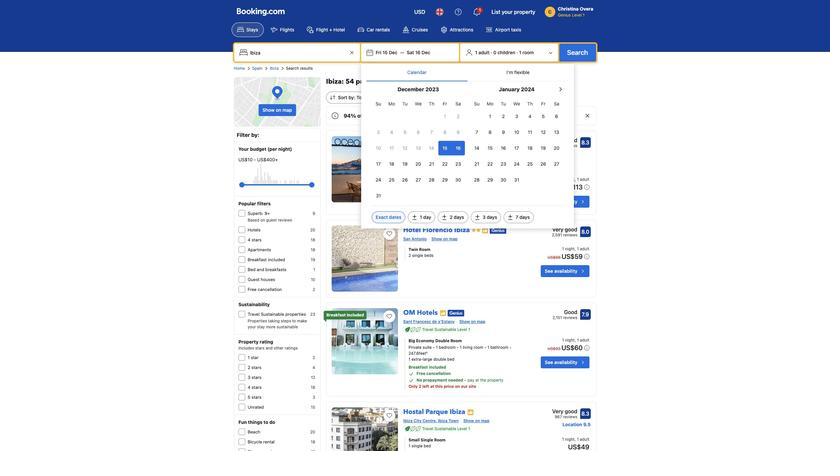 Task type: locate. For each thing, give the bounding box(es) containing it.
free cancellation
[[248, 287, 282, 293], [417, 372, 451, 377]]

twin room 2 single beds
[[409, 248, 434, 259]]

single inside small single room 1 single bed
[[421, 439, 433, 443]]

6 January 2024 checkbox
[[550, 109, 563, 124]]

14 inside 14 december 2023 option
[[429, 145, 434, 151]]

map for ocean drive ibiza
[[446, 147, 455, 152]]

0 horizontal spatial 17
[[376, 161, 381, 167]]

reviews inside very good 190 reviews
[[563, 143, 577, 148]]

2 dec from the left
[[422, 50, 430, 55]]

1 vertical spatial bed
[[424, 444, 431, 449]]

20 December 2023 checkbox
[[412, 157, 425, 172]]

31 December 2023 checkbox
[[372, 189, 385, 203]]

0 horizontal spatial your
[[248, 325, 256, 330]]

c
[[548, 9, 552, 15]]

1 horizontal spatial days
[[487, 215, 497, 220]]

1 vertical spatial property
[[487, 379, 503, 384]]

22 inside 22 january 2024 option
[[487, 161, 493, 167]]

16 December 2023 checkbox
[[452, 141, 465, 156]]

1 vertical spatial 11
[[390, 145, 394, 151]]

8.3 right very good 190 reviews
[[581, 140, 589, 146]]

dates right exact
[[389, 215, 401, 220]]

night
[[565, 177, 575, 182], [565, 247, 575, 252], [565, 338, 575, 343], [565, 438, 575, 443]]

2 8.3 from the top
[[581, 412, 589, 418]]

adult up us$60
[[580, 338, 589, 343]]

tab list
[[366, 64, 569, 82]]

grid for december
[[372, 97, 465, 203]]

1 see availability link from the top
[[541, 196, 589, 208]]

mo down the "solo" at the left top of the page
[[388, 101, 395, 107]]

0 vertical spatial your
[[502, 9, 513, 15]]

1 29 from the left
[[442, 177, 448, 183]]

2 availability from the top
[[554, 269, 577, 274]]

exact dates
[[376, 215, 401, 220]]

single for deluxe
[[423, 178, 436, 183]]

1 30 from the left
[[455, 177, 461, 183]]

1 night , 1 adult
[[562, 177, 589, 182], [562, 247, 589, 252], [562, 338, 589, 343]]

stars inside property rating includes stars and other ratings
[[255, 346, 265, 351]]

deluxe single room link
[[409, 178, 521, 184]]

hotel up san antonio at bottom
[[403, 226, 421, 235]]

1 fr from the left
[[443, 101, 447, 107]]

22 for 22 january 2024 option at the top of the page
[[487, 161, 493, 167]]

hotels up sant francesc de s'estany
[[417, 309, 438, 318]]

hotel right +
[[333, 27, 345, 32]]

2 29 from the left
[[487, 177, 493, 183]]

see availability down us$93 in the right bottom of the page
[[545, 360, 577, 366]]

very good element
[[552, 137, 577, 144], [552, 226, 577, 234], [552, 408, 577, 416]]

4 January 2024 checkbox
[[523, 109, 537, 124]]

, for us$93
[[575, 338, 576, 343]]

5 for 5 option
[[542, 114, 545, 119]]

to for make
[[292, 319, 296, 324]]

14 left 15 january 2024 option
[[474, 145, 479, 151]]

days for 7 days
[[520, 215, 530, 220]]

19
[[541, 145, 546, 151], [403, 161, 408, 167], [311, 258, 315, 263]]

0 vertical spatial for
[[379, 95, 385, 100]]

0 vertical spatial our
[[485, 113, 494, 119]]

fr for 2023
[[443, 101, 447, 107]]

16 right the 15 december 2023 option
[[456, 145, 461, 151]]

2 mo from the left
[[487, 101, 493, 107]]

21 left 22 january 2024 option at the top of the page
[[474, 161, 479, 167]]

your inside 'properties taking steps to make your stay more sustainable'
[[248, 325, 256, 330]]

0 vertical spatial 1 night , 1 adult
[[562, 177, 589, 182]]

travel sustainable level 1 down s'estany
[[422, 328, 470, 333]]

8.3 up 9.5
[[581, 412, 589, 418]]

room up flexible in the top right of the page
[[523, 50, 534, 55]]

town down hostal parque ibiza
[[449, 419, 459, 424]]

hotel florencio ibiza
[[403, 226, 470, 235]]

2 good from the top
[[565, 227, 577, 233]]

hotel florencio ibiza link
[[403, 223, 470, 235]]

see availability down us$66
[[545, 269, 577, 274]]

to left make
[[292, 319, 296, 324]]

21 inside option
[[429, 161, 434, 167]]

2 tu from the left
[[501, 101, 506, 107]]

16 inside checkbox
[[501, 145, 506, 151]]

town down the ocean at the top of page
[[414, 147, 424, 152]]

1 vertical spatial availability
[[554, 269, 577, 274]]

search results
[[286, 66, 313, 71]]

3 night from the top
[[565, 338, 575, 343]]

26 inside option
[[402, 177, 408, 183]]

availability
[[554, 199, 577, 205], [554, 269, 577, 274], [554, 360, 577, 366]]

25 for 25 january 2024 checkbox
[[527, 161, 533, 167]]

days
[[454, 215, 464, 220], [487, 215, 497, 220], [520, 215, 530, 220]]

3 days from the left
[[520, 215, 530, 220]]

1 horizontal spatial 12
[[403, 145, 407, 151]]

11 right 10 checkbox
[[528, 130, 532, 135]]

fri 15 dec button
[[373, 47, 400, 59]]

good for hotel florencio ibiza
[[565, 227, 577, 233]]

2 night from the top
[[565, 247, 575, 252]]

0 vertical spatial availability
[[554, 199, 577, 205]]

hotel inside "hotel florencio ibiza" link
[[403, 226, 421, 235]]

0 vertical spatial and
[[257, 267, 264, 273]]

26 left deluxe
[[402, 177, 408, 183]]

26 for 26 december 2023 option
[[402, 177, 408, 183]]

th up 4 option
[[527, 101, 533, 107]]

7 up ocean drive ibiza
[[430, 130, 433, 135]]

1 horizontal spatial for
[[441, 113, 448, 119]]

0 horizontal spatial breakfast included
[[248, 257, 285, 263]]

very left scored 8.0 element
[[552, 227, 563, 233]]

reviews inside very good 967 reviews
[[563, 415, 577, 420]]

night up us$49
[[565, 438, 575, 443]]

7 inside 7 december 2023 'checkbox'
[[430, 130, 433, 135]]

single right small
[[421, 439, 433, 443]]

1 very from the top
[[552, 138, 563, 143]]

reviews inside good 2,151 reviews
[[563, 316, 577, 321]]

2 see availability from the top
[[545, 269, 577, 274]]

31 down 24 december 2023 checkbox
[[376, 193, 381, 199]]

su down sort by: top picks for solo travellers
[[376, 101, 381, 107]]

1 horizontal spatial 21
[[474, 161, 479, 167]]

steps
[[281, 319, 291, 324]]

scored 8.0 element
[[580, 227, 591, 238]]

31 inside "checkbox"
[[514, 177, 519, 183]]

25 right the "24" checkbox
[[527, 161, 533, 167]]

free down guest
[[248, 287, 257, 293]]

0 horizontal spatial 22
[[442, 161, 448, 167]]

5 December 2023 checkbox
[[398, 125, 412, 140]]

1 , from the top
[[575, 177, 576, 182]]

top
[[356, 95, 365, 100]]

1 mo from the left
[[388, 101, 395, 107]]

bed
[[248, 267, 256, 273]]

27 inside 'checkbox'
[[416, 177, 421, 183]]

picks
[[366, 95, 377, 100]]

good up location
[[565, 409, 577, 415]]

0 vertical spatial 17
[[514, 145, 519, 151]]

2 1 night , 1 adult from the top
[[562, 247, 589, 252]]

13 December 2023 checkbox
[[412, 141, 425, 156]]

dec left "—" at the left top of the page
[[389, 50, 397, 55]]

very inside very good 967 reviews
[[552, 409, 563, 415]]

3 inside checkbox
[[515, 114, 518, 119]]

reviews
[[563, 143, 577, 148], [278, 218, 292, 223], [563, 233, 577, 238], [563, 316, 577, 321], [563, 415, 577, 420]]

beds
[[424, 254, 434, 259]]

1 horizontal spatial dates
[[462, 113, 476, 119]]

2 vertical spatial see availability
[[545, 360, 577, 366]]

fun things to do
[[238, 420, 275, 426]]

our down –
[[461, 385, 468, 390]]

2 8 from the left
[[489, 130, 492, 135]]

3 availability from the top
[[554, 360, 577, 366]]

31 for 31 december 2023 option
[[376, 193, 381, 199]]

21 for 21 december 2023 option
[[429, 161, 434, 167]]

2 vertical spatial see availability link
[[541, 357, 589, 369]]

at left the
[[475, 379, 479, 384]]

night for us$66
[[565, 247, 575, 252]]

spain link
[[252, 66, 263, 72]]

1 vertical spatial town
[[449, 419, 459, 424]]

show on map inside button
[[263, 107, 292, 113]]

reviews right the guest
[[278, 218, 292, 223]]

27 for 27 checkbox
[[554, 161, 559, 167]]

19 inside option
[[541, 145, 546, 151]]

tab list containing calendar
[[366, 64, 569, 82]]

, inside 1 night , 1 adult us$49
[[575, 438, 576, 443]]

by: right filter
[[251, 132, 259, 138]]

sant
[[403, 320, 412, 325]]

very good element left scored 8.0 element
[[552, 226, 577, 234]]

scored 8.3 element
[[580, 138, 591, 148], [580, 409, 591, 420]]

7.9
[[582, 312, 589, 318]]

, up us$113
[[575, 177, 576, 182]]

31 inside option
[[376, 193, 381, 199]]

2 21 from the left
[[474, 161, 479, 167]]

to left do
[[264, 420, 268, 426]]

us$60
[[562, 345, 583, 352]]

21 January 2024 checkbox
[[470, 157, 483, 172]]

cruises
[[412, 27, 428, 32]]

2 inside checkbox
[[502, 114, 505, 119]]

3 days
[[483, 215, 497, 220]]

0 horizontal spatial 26
[[402, 177, 408, 183]]

very right 12 january 2024 checkbox
[[552, 138, 563, 143]]

• right bathroom
[[510, 346, 511, 351]]

1 horizontal spatial free cancellation
[[417, 372, 451, 377]]

9 inside checkbox
[[502, 130, 505, 135]]

2 see from the top
[[545, 269, 553, 274]]

8 inside checkbox
[[489, 130, 492, 135]]

1 horizontal spatial 11
[[528, 130, 532, 135]]

map for hostal parque ibiza
[[481, 419, 489, 424]]

good inside very good 190 reviews
[[565, 138, 577, 143]]

0 horizontal spatial properties
[[285, 312, 306, 317]]

24 inside checkbox
[[376, 177, 381, 183]]

• right suite
[[433, 346, 435, 351]]

16 inside option
[[456, 145, 461, 151]]

14 right 13 checkbox
[[429, 145, 434, 151]]

adult up us$49
[[580, 438, 589, 443]]

0 vertical spatial breakfast
[[248, 257, 267, 263]]

19 December 2023 checkbox
[[398, 157, 412, 172]]

14 January 2024 checkbox
[[470, 141, 483, 156]]

attractions
[[450, 27, 473, 32]]

2 grid from the left
[[470, 97, 563, 188]]

1 horizontal spatial dec
[[422, 50, 430, 55]]

0 vertical spatial 13
[[554, 130, 559, 135]]

1 horizontal spatial fr
[[541, 101, 545, 107]]

, for us$113
[[575, 177, 576, 182]]

2 horizontal spatial 23
[[501, 161, 506, 167]]

2 · from the left
[[517, 50, 518, 55]]

7 for 7 december 2023 'checkbox'
[[430, 130, 433, 135]]

0 horizontal spatial 5
[[248, 395, 250, 401]]

190
[[555, 143, 562, 148]]

2 we from the left
[[513, 101, 520, 107]]

your up 9 checkbox
[[449, 113, 461, 119]]

this property is part of our preferred partner programme. it is committed to providing commendable service and good value. it will pay us a higher commission if you make a booking. image
[[482, 228, 488, 234], [482, 228, 488, 234], [467, 410, 474, 417]]

very good element up location
[[552, 408, 577, 416]]

10 inside checkbox
[[514, 130, 519, 135]]

1 night , 1 adult for hotel florencio ibiza
[[562, 247, 589, 252]]

26 December 2023 checkbox
[[398, 173, 412, 188]]

1 vertical spatial our
[[461, 385, 468, 390]]

•
[[433, 346, 435, 351], [457, 346, 459, 351], [484, 346, 486, 351], [510, 346, 511, 351]]

2 see availability link from the top
[[541, 266, 589, 278]]

see availability down us$113
[[545, 199, 577, 205]]

13 inside checkbox
[[416, 145, 421, 151]]

18 December 2023 checkbox
[[385, 157, 398, 172]]

7 left 8 january 2024 checkbox
[[476, 130, 478, 135]]

scored 8.3 element for very good 190 reviews
[[580, 138, 591, 148]]

1 horizontal spatial 24
[[514, 161, 520, 167]]

11 January 2024 checkbox
[[523, 125, 537, 140]]

show on map for hostal parque ibiza
[[463, 419, 489, 424]]

1 horizontal spatial by:
[[349, 95, 355, 100]]

adult left 0
[[478, 50, 490, 55]]

2 scored 8.3 element from the top
[[580, 409, 591, 420]]

2 22 from the left
[[487, 161, 493, 167]]

very good element for hotel florencio ibiza
[[552, 226, 577, 234]]

fr for 2024
[[541, 101, 545, 107]]

1 horizontal spatial 14
[[474, 145, 479, 151]]

18 January 2024 checkbox
[[523, 141, 537, 156]]

show for om hotels
[[459, 320, 470, 325]]

your inside "list your property" 'link'
[[502, 9, 513, 15]]

29 right 28 option in the top of the page
[[487, 177, 493, 183]]

1 horizontal spatial 7
[[476, 130, 478, 135]]

for left 2 option
[[441, 113, 448, 119]]

0 horizontal spatial 8
[[443, 130, 446, 135]]

1 su from the left
[[376, 101, 381, 107]]

1 8 from the left
[[443, 130, 446, 135]]

reviews for very good 967 reviews
[[563, 415, 577, 420]]

and down the rating
[[266, 346, 273, 351]]

om
[[403, 309, 415, 318]]

travel sustainable level 1 down ibiza city centre, ibiza town
[[422, 427, 470, 432]]

stars down the rating
[[255, 346, 265, 351]]

attractions link
[[435, 23, 479, 37]]

2 horizontal spatial 19
[[541, 145, 546, 151]]

22 left 23 january 2024 checkbox
[[487, 161, 493, 167]]

adult inside dropdown button
[[478, 50, 490, 55]]

-
[[254, 157, 256, 163]]

20 inside option
[[554, 145, 559, 151]]

29 inside option
[[487, 177, 493, 183]]

2 horizontal spatial your
[[502, 9, 513, 15]]

included inside private suite • 1 bedroom • 1 living room • 1 bathroom • 247.6feet² 1 extra-large double bed breakfast included
[[429, 366, 446, 371]]

your right list
[[502, 9, 513, 15]]

2 vertical spatial very
[[552, 409, 563, 415]]

7 inside the 7 january 2024 checkbox
[[476, 130, 478, 135]]

8 January 2024 checkbox
[[483, 125, 497, 140]]

0 horizontal spatial 13
[[416, 145, 421, 151]]

26
[[541, 161, 546, 167], [402, 177, 408, 183]]

filters
[[257, 201, 271, 207]]

5 inside "5" checkbox
[[404, 130, 406, 135]]

1 see from the top
[[545, 199, 553, 205]]

2 January 2024 checkbox
[[497, 109, 510, 124]]

scored 8.3 element right very good 190 reviews
[[580, 138, 591, 148]]

1 vertical spatial properties
[[285, 312, 306, 317]]

1 14 from the left
[[429, 145, 434, 151]]

cancellation
[[258, 287, 282, 293], [426, 372, 451, 377]]

3 inside option
[[377, 130, 380, 135]]

your down properties
[[248, 325, 256, 330]]

12 inside option
[[403, 145, 407, 151]]

26 inside option
[[541, 161, 546, 167]]

our left site.
[[485, 113, 494, 119]]

3 very from the top
[[552, 409, 563, 415]]

10 January 2024 checkbox
[[510, 125, 523, 140]]

reviews right 2,591
[[563, 233, 577, 238]]

other
[[274, 346, 284, 351]]

genius discounts available at this property. image
[[490, 228, 506, 234], [490, 228, 506, 234], [448, 310, 464, 317], [448, 310, 464, 317]]

2 , from the top
[[575, 247, 576, 252]]

5 for "5" checkbox
[[404, 130, 406, 135]]

good for ocean drive ibiza
[[565, 138, 577, 143]]

to inside 'properties taking steps to make your stay more sustainable'
[[292, 319, 296, 324]]

1 night , 1 adult up us$113
[[562, 177, 589, 182]]

0 horizontal spatial 9
[[313, 211, 315, 216]]

double
[[435, 339, 449, 344]]

1 · from the left
[[491, 50, 492, 55]]

adult for us$93
[[580, 338, 589, 343]]

good inside very good 967 reviews
[[565, 409, 577, 415]]

0 vertical spatial very
[[552, 138, 563, 143]]

0 horizontal spatial 28
[[429, 177, 434, 183]]

grid
[[372, 97, 465, 203], [470, 97, 563, 188]]

availability for om hotels
[[554, 360, 577, 366]]

economy
[[416, 339, 434, 344]]

om hotels link
[[403, 306, 438, 318]]

1 horizontal spatial 29
[[487, 177, 493, 183]]

29 inside checkbox
[[442, 177, 448, 183]]

8 for 8 january 2024 checkbox
[[489, 130, 492, 135]]

1 vertical spatial good
[[565, 227, 577, 233]]

1 inside the 1 dropdown button
[[479, 8, 481, 13]]

bed down centre,
[[424, 444, 431, 449]]

3 see availability link from the top
[[541, 357, 589, 369]]

th
[[429, 101, 434, 107], [527, 101, 533, 107]]

home
[[234, 66, 245, 71]]

travel down sant francesc de s'estany
[[422, 328, 433, 333]]

0 horizontal spatial for
[[379, 95, 385, 100]]

days for 2 days
[[454, 215, 464, 220]]

stay
[[388, 113, 399, 119], [257, 325, 265, 330]]

3 January 2024 checkbox
[[510, 109, 523, 124]]

6 for 6 january 2024 option at the top of the page
[[555, 114, 558, 119]]

2 December 2023 checkbox
[[452, 109, 465, 124]]

31 right 30 option
[[514, 177, 519, 183]]

15 January 2024 checkbox
[[483, 141, 497, 156]]

1 dec from the left
[[389, 50, 397, 55]]

bed and breakfasts
[[248, 267, 286, 273]]

11 for the 11 december 2023 option
[[390, 145, 394, 151]]

1 vertical spatial 19
[[403, 161, 408, 167]]

1 availability from the top
[[554, 199, 577, 205]]

free cancellation up prepayment
[[417, 372, 451, 377]]

3 , from the top
[[575, 338, 576, 343]]

2
[[457, 114, 460, 119], [502, 114, 505, 119], [468, 155, 471, 160], [450, 215, 453, 220], [409, 254, 411, 259], [313, 288, 315, 293], [313, 356, 315, 361], [248, 366, 250, 371], [419, 385, 421, 390]]

2 vertical spatial availability
[[554, 360, 577, 366]]

group
[[242, 180, 312, 191]]

0 vertical spatial 24
[[514, 161, 520, 167]]

27 right 26 december 2023 option
[[416, 177, 421, 183]]

spain
[[252, 66, 263, 71]]

your account menu christina overa genius level 1 element
[[545, 3, 596, 18]]

th up 94% of places to stay are unavailable for your dates on our site.
[[429, 101, 434, 107]]

1 vertical spatial cancellation
[[426, 372, 451, 377]]

very
[[552, 138, 563, 143], [552, 227, 563, 233], [552, 409, 563, 415]]

breakfast included
[[248, 257, 285, 263], [326, 313, 364, 318]]

24 for 24 december 2023 checkbox
[[376, 177, 381, 183]]

0 horizontal spatial cancellation
[[258, 287, 282, 293]]

rentals
[[375, 27, 390, 32]]

1 horizontal spatial your
[[449, 113, 461, 119]]

30 for 30 option
[[501, 177, 506, 183]]

2 horizontal spatial 12
[[541, 130, 546, 135]]

bed inside small single room 1 single bed
[[424, 444, 431, 449]]

0 horizontal spatial 29
[[442, 177, 448, 183]]

very inside "very good 2,591 reviews"
[[552, 227, 563, 233]]

level down christina
[[572, 13, 582, 18]]

good inside "very good 2,591 reviews"
[[565, 227, 577, 233]]

19 January 2024 checkbox
[[537, 141, 550, 156]]

2 days
[[450, 215, 464, 220]]

1 days from the left
[[454, 215, 464, 220]]

see availability link down us$60
[[541, 357, 589, 369]]

27 inside checkbox
[[554, 161, 559, 167]]

20
[[554, 145, 559, 151], [416, 161, 421, 167], [310, 228, 315, 233], [310, 430, 315, 435]]

and inside property rating includes stars and other ratings
[[266, 346, 273, 351]]

14 for 14 december 2023 option
[[429, 145, 434, 151]]

2 fr from the left
[[541, 101, 545, 107]]

14 December 2023 checkbox
[[425, 141, 438, 156]]

0 vertical spatial cancellation
[[258, 287, 282, 293]]

room down ibiza city centre, ibiza town
[[434, 439, 446, 443]]

room up beds on the right bottom of page
[[419, 248, 430, 253]]

4 December 2023 checkbox
[[385, 125, 398, 140]]

reviews right 190
[[563, 143, 577, 148]]

21 inside checkbox
[[474, 161, 479, 167]]

1 travel sustainable level 1 from the top
[[422, 328, 470, 333]]

0 vertical spatial hotel
[[333, 27, 345, 32]]

see availability link for om hotels
[[541, 357, 589, 369]]

very good 190 reviews
[[552, 138, 577, 148]]

1 vertical spatial 31
[[376, 193, 381, 199]]

properties inside 'element'
[[356, 77, 389, 86]]

19 inside checkbox
[[403, 161, 408, 167]]

flight + hotel link
[[301, 23, 350, 37]]

9.5
[[583, 423, 591, 428]]

2 very from the top
[[552, 227, 563, 233]]

1 December 2023 checkbox
[[438, 109, 452, 124]]

0 horizontal spatial th
[[429, 101, 434, 107]]

flexible
[[514, 70, 530, 75]]

0 horizontal spatial hotel
[[333, 27, 345, 32]]

1 • from the left
[[433, 346, 435, 351]]

very inside very good 190 reviews
[[552, 138, 563, 143]]

17
[[514, 145, 519, 151], [376, 161, 381, 167]]

1 we from the left
[[415, 101, 422, 107]]

found
[[391, 77, 410, 86]]

bed inside private suite • 1 bedroom • 1 living room • 1 bathroom • 247.6feet² 1 extra-large double bed breakfast included
[[447, 358, 454, 363]]

27
[[554, 161, 559, 167], [416, 177, 421, 183]]

2 28 from the left
[[474, 177, 480, 183]]

1 sa from the left
[[456, 101, 461, 107]]

this
[[435, 385, 443, 390]]

2 sa from the left
[[554, 101, 559, 107]]

1 22 from the left
[[442, 161, 448, 167]]

4 stars
[[248, 238, 262, 243], [248, 385, 262, 391]]

2 travel sustainable level 1 from the top
[[422, 427, 470, 432]]

16 left 17 january 2024 checkbox
[[501, 145, 506, 151]]

1 vertical spatial single
[[412, 444, 423, 449]]

0 vertical spatial 10
[[514, 130, 519, 135]]

3 • from the left
[[484, 346, 486, 351]]

0 vertical spatial stay
[[388, 113, 399, 119]]

, up us$60
[[575, 338, 576, 343]]

24 inside checkbox
[[514, 161, 520, 167]]

8
[[443, 130, 446, 135], [489, 130, 492, 135]]

1 night from the top
[[565, 177, 575, 182]]

2 th from the left
[[527, 101, 533, 107]]

15 December 2023 checkbox
[[438, 141, 452, 156]]

flights link
[[265, 23, 300, 37]]

1 th from the left
[[429, 101, 434, 107]]

11
[[528, 130, 532, 135], [390, 145, 394, 151]]

2 stars
[[248, 366, 261, 371]]

room
[[523, 50, 534, 55], [474, 346, 483, 351]]

0 vertical spatial good
[[565, 138, 577, 143]]

properties up make
[[285, 312, 306, 317]]

0 horizontal spatial ·
[[491, 50, 492, 55]]

17 December 2023 checkbox
[[372, 157, 385, 172]]

2 4 stars from the top
[[248, 385, 262, 391]]

adult inside 1 night , 1 adult us$49
[[580, 438, 589, 443]]

31
[[514, 177, 519, 183], [376, 193, 381, 199]]

6 inside checkbox
[[417, 130, 420, 135]]

hostal parque ibiza link
[[403, 406, 465, 417]]

2 days from the left
[[487, 215, 497, 220]]

see for om hotels
[[545, 360, 553, 366]]

tu up site.
[[501, 101, 506, 107]]

to for stay
[[382, 113, 387, 119]]

2,591
[[552, 233, 562, 238]]

show on map for ocean drive ibiza
[[429, 147, 455, 152]]

3 see availability from the top
[[545, 360, 577, 366]]

6 December 2023 checkbox
[[412, 125, 425, 140]]

1 scored 8.3 element from the top
[[580, 138, 591, 148]]

5 inside 5 option
[[542, 114, 545, 119]]

bicycle rental
[[248, 440, 275, 445]]

this property is part of our preferred partner programme. it is committed to providing commendable service and good value. it will pay us a higher commission if you make a booking. image
[[440, 310, 446, 317], [440, 310, 446, 317], [467, 410, 474, 417]]

13 right 12 january 2024 checkbox
[[554, 130, 559, 135]]

6 inside option
[[555, 114, 558, 119]]

1 grid from the left
[[372, 97, 465, 203]]

night up us$59 on the right bottom of page
[[565, 247, 575, 252]]

good left scored 8.0 element
[[565, 227, 577, 233]]

27 December 2023 checkbox
[[412, 173, 425, 188]]

1 horizontal spatial properties
[[356, 77, 389, 86]]

room right living
[[474, 346, 483, 351]]

1 night , 1 adult for om hotels
[[562, 338, 589, 343]]

2 horizontal spatial included
[[429, 366, 446, 371]]

apartments
[[248, 248, 271, 253]]

13 right 12 december 2023 option
[[416, 145, 421, 151]]

7 December 2023 checkbox
[[425, 125, 438, 140]]

sort by: top picks for solo travellers
[[338, 95, 417, 100]]

room inside dropdown button
[[523, 50, 534, 55]]

0 vertical spatial room
[[523, 50, 534, 55]]

4 • from the left
[[510, 346, 511, 351]]

christina
[[558, 6, 579, 12]]

28 for 28 'option'
[[429, 177, 434, 183]]

for left the "solo" at the left top of the page
[[379, 95, 385, 100]]

2 horizontal spatial 5
[[542, 114, 545, 119]]

1 inside small single room 1 single bed
[[409, 444, 410, 449]]

13 for 13 option
[[554, 130, 559, 135]]

property right the
[[487, 379, 503, 384]]

12 December 2023 checkbox
[[398, 141, 412, 156]]

2 su from the left
[[474, 101, 480, 107]]

28 left the 29 option at the top right
[[474, 177, 480, 183]]

8 inside checkbox
[[443, 130, 446, 135]]

by: left top on the left top of the page
[[349, 95, 355, 100]]

1 horizontal spatial property
[[514, 9, 535, 15]]

+
[[329, 27, 332, 32]]

single inside deluxe single room link
[[423, 178, 436, 183]]

hotels down based
[[248, 228, 261, 233]]

tu for january 2024
[[501, 101, 506, 107]]

10 inside option
[[376, 145, 381, 151]]

0 vertical spatial scored 8.3 element
[[580, 138, 591, 148]]

1 horizontal spatial su
[[474, 101, 480, 107]]

by: for filter
[[251, 132, 259, 138]]

28 inside option
[[474, 177, 480, 183]]

map for om hotels
[[477, 320, 485, 325]]

3 see from the top
[[545, 360, 553, 366]]

to
[[382, 113, 387, 119], [292, 319, 296, 324], [264, 420, 268, 426]]

cancellation up prepayment
[[426, 372, 451, 377]]

see
[[545, 199, 553, 205], [545, 269, 553, 274], [545, 360, 553, 366]]

2 vertical spatial 12
[[311, 376, 315, 381]]

list your property link
[[488, 4, 539, 20]]

10 for 10 option
[[376, 145, 381, 151]]

for
[[379, 95, 385, 100], [441, 113, 448, 119]]

14 inside 14 january 2024 checkbox
[[474, 145, 479, 151]]

us$400+
[[257, 157, 278, 163]]

room left 30 december 2023 option
[[437, 178, 448, 183]]

good
[[564, 310, 577, 316]]

4 , from the top
[[575, 438, 576, 443]]

0 horizontal spatial stay
[[257, 325, 265, 330]]

22 inside 22 december 2023 option
[[442, 161, 448, 167]]

0 horizontal spatial 14
[[429, 145, 434, 151]]

94% of places to stay are unavailable for your dates on our site.
[[344, 113, 506, 119]]

your
[[502, 9, 513, 15], [449, 113, 461, 119], [248, 325, 256, 330]]

1 28 from the left
[[429, 177, 434, 183]]

, up us$59 on the right bottom of page
[[575, 247, 576, 252]]

11 right 10 option
[[390, 145, 394, 151]]

28 January 2024 checkbox
[[470, 173, 483, 188]]

us$49
[[568, 444, 589, 452]]

13 for 13 checkbox
[[416, 145, 421, 151]]

property
[[238, 340, 259, 345]]

sa up 2 option
[[456, 101, 461, 107]]

1 horizontal spatial sa
[[554, 101, 559, 107]]

availability down us$60
[[554, 360, 577, 366]]

property up taxis
[[514, 9, 535, 15]]

30 for 30 december 2023 option
[[455, 177, 461, 183]]

budget
[[250, 146, 266, 152]]

30 January 2024 checkbox
[[497, 173, 510, 188]]

0 horizontal spatial tu
[[402, 101, 408, 107]]

1 21 from the left
[[429, 161, 434, 167]]

4 night from the top
[[565, 438, 575, 443]]

0 vertical spatial very good element
[[552, 137, 577, 144]]

0 vertical spatial see availability link
[[541, 196, 589, 208]]

very for hotel florencio ibiza
[[552, 227, 563, 233]]

breakfast inside private suite • 1 bedroom • 1 living room • 1 bathroom • 247.6feet² 1 extra-large double bed breakfast included
[[409, 366, 428, 371]]

6 up the ocean at the top of page
[[417, 130, 420, 135]]

reviews inside "very good 2,591 reviews"
[[563, 233, 577, 238]]

12 inside checkbox
[[541, 130, 546, 135]]

availability down us$113
[[554, 199, 577, 205]]

13 inside option
[[554, 130, 559, 135]]

ocean drive ibiza link
[[403, 134, 460, 145]]

0 vertical spatial hotels
[[248, 228, 261, 233]]

0 vertical spatial breakfast included
[[248, 257, 285, 263]]

2 30 from the left
[[501, 177, 506, 183]]

1 vertical spatial see
[[545, 269, 553, 274]]

28 inside 'option'
[[429, 177, 434, 183]]

1 horizontal spatial grid
[[470, 97, 563, 188]]

0 horizontal spatial bed
[[424, 444, 431, 449]]

3 1 night , 1 adult from the top
[[562, 338, 589, 343]]

0 horizontal spatial fr
[[443, 101, 447, 107]]

, up us$49
[[575, 438, 576, 443]]

0 vertical spatial see
[[545, 199, 553, 205]]

hostal parque ibiza image
[[332, 408, 398, 452]]

23
[[455, 161, 461, 167], [501, 161, 506, 167], [310, 312, 315, 317]]

9 inside checkbox
[[457, 130, 460, 135]]

4 stars up apartments
[[248, 238, 262, 243]]

2 14 from the left
[[474, 145, 479, 151]]

deluxe single room
[[409, 178, 448, 183]]

1 8.3 from the top
[[581, 140, 589, 146]]

see for hotel florencio ibiza
[[545, 269, 553, 274]]

0 vertical spatial 26
[[541, 161, 546, 167]]

1 tu from the left
[[402, 101, 408, 107]]

3 good from the top
[[565, 409, 577, 415]]

search inside "button"
[[567, 49, 588, 56]]

very good element right 12 january 2024 checkbox
[[552, 137, 577, 144]]

1 good from the top
[[565, 138, 577, 143]]



Task type: describe. For each thing, give the bounding box(es) containing it.
scored 7.9 element
[[580, 310, 591, 321]]

om hotels image
[[332, 309, 398, 375]]

2 inside option
[[457, 114, 460, 119]]

december
[[398, 86, 424, 92]]

21 December 2023 checkbox
[[425, 157, 438, 172]]

show on map button
[[259, 104, 296, 116]]

1 inside 1 option
[[489, 114, 491, 119]]

9 for 9 checkbox
[[502, 130, 505, 135]]

5 stars
[[248, 395, 261, 401]]

1 vertical spatial hotels
[[417, 309, 438, 318]]

francesc
[[413, 320, 431, 325]]

24 January 2024 checkbox
[[510, 157, 523, 172]]

14 for 14 january 2024 checkbox
[[474, 145, 479, 151]]

we for january
[[513, 101, 520, 107]]

54
[[346, 77, 354, 86]]

map inside button
[[282, 107, 292, 113]]

scored 8.3 element for very good 967 reviews
[[580, 409, 591, 420]]

this property is part of our preferred partner programme. it is committed to providing commendable service and good value. it will pay us a higher commission if you make a booking. image for parque
[[467, 410, 474, 417]]

airport taxis
[[495, 27, 521, 32]]

su for december
[[376, 101, 381, 107]]

2 vertical spatial 5
[[248, 395, 250, 401]]

hotel florencio ibiza image
[[332, 226, 398, 292]]

0 vertical spatial at
[[475, 379, 479, 384]]

23 for 23 january 2024 checkbox
[[501, 161, 506, 167]]

reviews for very good 2,591 reviews
[[563, 233, 577, 238]]

based on guest reviews
[[248, 218, 292, 223]]

includes
[[238, 346, 254, 351]]

22 for 22 december 2023 option
[[442, 161, 448, 167]]

0 horizontal spatial included
[[268, 257, 285, 263]]

29 for 29 checkbox at the top right of page
[[442, 177, 448, 183]]

unrated
[[248, 405, 264, 411]]

2 horizontal spatial 7
[[516, 215, 518, 220]]

1 adult · 0 children · 1 room
[[475, 50, 534, 55]]

us$66
[[548, 256, 561, 261]]

tu for december 2023
[[402, 101, 408, 107]]

16 cell
[[452, 140, 465, 156]]

good element
[[553, 309, 577, 317]]

calendar button
[[366, 64, 468, 81]]

19 for 19 checkbox
[[403, 161, 408, 167]]

unavailable
[[410, 113, 439, 119]]

show inside show on map button
[[263, 107, 275, 113]]

show for hostal parque ibiza
[[463, 419, 474, 424]]

25 December 2023 checkbox
[[385, 173, 398, 188]]

properties for 54
[[356, 77, 389, 86]]

2 inside twin room 2 single beds
[[409, 254, 411, 259]]

christina overa genius level 1
[[558, 6, 593, 18]]

26 for "26 january 2024" option
[[541, 161, 546, 167]]

1 vertical spatial breakfast
[[326, 313, 346, 318]]

travel down ibiza town
[[422, 155, 433, 160]]

show on map for om hotels
[[459, 320, 485, 325]]

24 for the "24" checkbox
[[514, 161, 520, 167]]

search for search
[[567, 49, 588, 56]]

8.3 for very good 967 reviews
[[581, 412, 589, 418]]

single inside twin room 2 single beds
[[412, 254, 423, 259]]

single inside small single room 1 single bed
[[412, 444, 423, 449]]

see availability for om hotels
[[545, 360, 577, 366]]

de
[[432, 320, 437, 325]]

0 horizontal spatial town
[[414, 147, 424, 152]]

cruises link
[[397, 23, 434, 37]]

booking.com image
[[237, 8, 284, 16]]

big economy double room
[[409, 339, 462, 344]]

on inside button
[[276, 107, 281, 113]]

0 horizontal spatial breakfast
[[248, 257, 267, 263]]

room inside deluxe single room link
[[437, 178, 448, 183]]

3 December 2023 checkbox
[[372, 125, 385, 140]]

27 for "27 december 2023" 'checkbox'
[[416, 177, 421, 183]]

very for ocean drive ibiza
[[552, 138, 563, 143]]

stay inside 'properties taking steps to make your stay more sustainable'
[[257, 325, 265, 330]]

fri
[[376, 50, 381, 55]]

big
[[409, 339, 415, 344]]

0 vertical spatial dates
[[462, 113, 476, 119]]

private
[[409, 346, 422, 351]]

8 for "8 december 2023" checkbox
[[443, 130, 446, 135]]

30 December 2023 checkbox
[[452, 173, 465, 188]]

hostal
[[403, 408, 424, 417]]

room inside private suite • 1 bedroom • 1 living room • 1 bathroom • 247.6feet² 1 extra-large double bed breakfast included
[[474, 346, 483, 351]]

sa for 2023
[[456, 101, 461, 107]]

12 for 12 december 2023 option
[[403, 145, 407, 151]]

31 January 2024 checkbox
[[510, 173, 523, 188]]

double
[[433, 358, 446, 363]]

only
[[409, 385, 418, 390]]

—
[[400, 50, 404, 55]]

flight + hotel
[[316, 27, 345, 32]]

16 January 2024 checkbox
[[497, 141, 510, 156]]

days for 3 days
[[487, 215, 497, 220]]

1 1 night , 1 adult from the top
[[562, 177, 589, 182]]

17 January 2024 checkbox
[[510, 141, 523, 156]]

21 for 21 january 2024 checkbox
[[474, 161, 479, 167]]

we for december
[[415, 101, 422, 107]]

grid for january
[[470, 97, 563, 188]]

beach
[[248, 430, 260, 435]]

twin room link
[[409, 247, 521, 253]]

17 for 17 january 2024 checkbox
[[514, 145, 519, 151]]

1 horizontal spatial our
[[485, 113, 494, 119]]

10 December 2023 checkbox
[[372, 141, 385, 156]]

stars down the '3 stars'
[[252, 385, 262, 391]]

1 horizontal spatial free
[[417, 372, 425, 377]]

star
[[251, 356, 259, 361]]

stars down the 2 stars
[[252, 375, 261, 381]]

flight
[[316, 27, 328, 32]]

16 for 16 january 2024 checkbox
[[501, 145, 506, 151]]

28 December 2023 checkbox
[[425, 173, 438, 188]]

2 vertical spatial 19
[[311, 258, 315, 263]]

show on map for hotel florencio ibiza
[[431, 237, 458, 242]]

overa
[[580, 6, 593, 12]]

24 December 2023 checkbox
[[372, 173, 385, 188]]

exact
[[376, 215, 388, 220]]

show for ocean drive ibiza
[[429, 147, 439, 152]]

25 for "25 december 2023" checkbox
[[389, 177, 394, 183]]

popular
[[238, 201, 256, 207]]

1 inside christina overa genius level 1
[[583, 13, 585, 18]]

stars up unrated
[[252, 395, 261, 401]]

florencio
[[423, 226, 453, 235]]

28 for 28 option in the top of the page
[[474, 177, 480, 183]]

12 January 2024 checkbox
[[537, 125, 550, 140]]

9 for 9 checkbox
[[457, 130, 460, 135]]

travel sustainable level 2
[[422, 155, 471, 160]]

travel up properties
[[248, 312, 260, 317]]

small single room link
[[409, 438, 521, 444]]

26 January 2024 checkbox
[[537, 157, 550, 172]]

travel sustainable level 1 for parque
[[422, 427, 470, 432]]

12 for 12 january 2024 checkbox
[[541, 130, 546, 135]]

1 vertical spatial breakfast included
[[326, 313, 364, 318]]

deluxe
[[409, 178, 422, 183]]

1 4 stars from the top
[[248, 238, 262, 243]]

15 inside cell
[[442, 145, 447, 151]]

night for us$113
[[565, 177, 575, 182]]

9 December 2023 checkbox
[[452, 125, 465, 140]]

0 horizontal spatial hotels
[[248, 228, 261, 233]]

11 for 11 option
[[528, 130, 532, 135]]

23 for 23 december 2023 checkbox
[[455, 161, 461, 167]]

search for search results
[[286, 66, 299, 71]]

room inside 'big economy double room' link
[[450, 339, 462, 344]]

very good element for ocean drive ibiza
[[552, 137, 577, 144]]

night)
[[278, 146, 292, 152]]

su for january
[[474, 101, 480, 107]]

7 for the 7 january 2024 checkbox
[[476, 130, 478, 135]]

parque
[[426, 408, 448, 417]]

(per
[[268, 146, 277, 152]]

31 for 31 "checkbox"
[[514, 177, 519, 183]]

13 January 2024 checkbox
[[550, 125, 563, 140]]

23 December 2023 checkbox
[[452, 157, 465, 172]]

om hotels
[[403, 309, 438, 318]]

1 vertical spatial free cancellation
[[417, 372, 451, 377]]

travel down centre,
[[422, 427, 433, 432]]

0 horizontal spatial 16
[[415, 50, 420, 55]]

1 vertical spatial dates
[[389, 215, 401, 220]]

0 horizontal spatial 23
[[310, 312, 315, 317]]

2 • from the left
[[457, 346, 459, 351]]

availability for hotel florencio ibiza
[[554, 269, 577, 274]]

fri 15 dec — sat 16 dec
[[376, 50, 430, 55]]

27 January 2024 checkbox
[[550, 157, 563, 172]]

see availability for hotel florencio ibiza
[[545, 269, 577, 274]]

2,151
[[553, 316, 562, 321]]

7 January 2024 checkbox
[[470, 125, 483, 140]]

reviews for very good 190 reviews
[[563, 143, 577, 148]]

0 vertical spatial free
[[248, 287, 257, 293]]

reviews for based on guest reviews
[[278, 218, 292, 223]]

stars down star
[[251, 366, 261, 371]]

good 2,151 reviews
[[553, 310, 577, 321]]

0 horizontal spatial to
[[264, 420, 268, 426]]

travel sustainable level 1 for hotels
[[422, 328, 470, 333]]

your budget (per night)
[[238, 146, 292, 152]]

level up small single room link
[[457, 427, 467, 432]]

room inside twin room 2 single beds
[[419, 248, 430, 253]]

based
[[248, 218, 259, 223]]

small single room 1 single bed
[[409, 439, 446, 449]]

i'm
[[507, 70, 513, 75]]

airport
[[495, 27, 510, 32]]

, for us$66
[[575, 247, 576, 252]]

29 December 2023 checkbox
[[438, 173, 452, 188]]

29 for the 29 option at the top right
[[487, 177, 493, 183]]

6 for 6 checkbox
[[417, 130, 420, 135]]

0 horizontal spatial 10
[[311, 278, 315, 283]]

20 inside checkbox
[[416, 161, 421, 167]]

bicycle
[[248, 440, 262, 445]]

2 vertical spatial very good element
[[552, 408, 577, 416]]

room inside small single room 1 single bed
[[434, 439, 446, 443]]

1 night , 1 adult us$49
[[562, 438, 589, 452]]

bedroom
[[439, 346, 456, 351]]

houses
[[261, 277, 275, 283]]

th for 2023
[[429, 101, 434, 107]]

stays
[[246, 27, 258, 32]]

0 horizontal spatial and
[[257, 267, 264, 273]]

usd button
[[410, 4, 429, 20]]

19 for 19 option
[[541, 145, 546, 151]]

1 horizontal spatial town
[[449, 419, 459, 424]]

23 January 2024 checkbox
[[497, 157, 510, 172]]

no prepayment needed – pay at the property
[[417, 379, 503, 384]]

night for us$93
[[565, 338, 575, 343]]

0 horizontal spatial free cancellation
[[248, 287, 282, 293]]

15 cell
[[438, 140, 452, 156]]

level left 21 january 2024 checkbox
[[457, 155, 467, 160]]

1 vertical spatial for
[[441, 113, 448, 119]]

0 horizontal spatial at
[[430, 385, 434, 390]]

day
[[423, 215, 431, 220]]

–
[[464, 379, 467, 384]]

guest
[[248, 277, 260, 283]]

site.
[[495, 113, 506, 119]]

popular filters
[[238, 201, 271, 207]]

show for hotel florencio ibiza
[[431, 237, 442, 242]]

private suite • 1 bedroom • 1 living room • 1 bathroom • 247.6feet² 1 extra-large double bed breakfast included
[[409, 346, 511, 371]]

i'm flexible
[[507, 70, 530, 75]]

car rentals
[[367, 27, 390, 32]]

1 horizontal spatial stay
[[388, 113, 399, 119]]

Where are you going? field
[[247, 47, 348, 59]]

level inside christina overa genius level 1
[[572, 13, 582, 18]]

us$10
[[238, 157, 253, 163]]

sat
[[407, 50, 414, 55]]

1 see availability from the top
[[545, 199, 577, 205]]

11 December 2023 checkbox
[[385, 141, 398, 156]]

taking
[[268, 319, 280, 324]]

sat 16 dec button
[[404, 47, 433, 59]]

16 for 16 option
[[456, 145, 461, 151]]

22 December 2023 checkbox
[[438, 157, 452, 172]]

very good 2,591 reviews
[[552, 227, 577, 238]]

1 star
[[248, 356, 259, 361]]

pay
[[468, 379, 474, 384]]

8 December 2023 checkbox
[[438, 125, 452, 140]]

see availability link for hotel florencio ibiza
[[541, 266, 589, 278]]

january 2024
[[499, 86, 535, 92]]

children
[[498, 50, 515, 55]]

sa for 2024
[[554, 101, 559, 107]]

guest houses
[[248, 277, 275, 283]]

1 horizontal spatial cancellation
[[426, 372, 451, 377]]

adult for us$113
[[580, 177, 589, 182]]

ocean drive ibiza
[[403, 137, 460, 145]]

9+
[[265, 211, 270, 216]]

usd
[[414, 9, 425, 15]]

22 January 2024 checkbox
[[483, 157, 497, 172]]

29 January 2024 checkbox
[[483, 173, 497, 188]]

mo for january
[[487, 101, 493, 107]]

1 vertical spatial included
[[347, 313, 364, 318]]

home link
[[234, 66, 245, 72]]

level up 'big economy double room' link
[[457, 328, 467, 333]]

results
[[300, 66, 313, 71]]

25 January 2024 checkbox
[[523, 157, 537, 172]]

map for hotel florencio ibiza
[[449, 237, 458, 242]]

9 January 2024 checkbox
[[497, 125, 510, 140]]

1 inside 1 december 2023 checkbox
[[444, 114, 446, 119]]

night inside 1 night , 1 adult us$49
[[565, 438, 575, 443]]

1 January 2024 checkbox
[[483, 109, 497, 124]]

stars up apartments
[[252, 238, 262, 243]]

by: for sort
[[349, 95, 355, 100]]

5 January 2024 checkbox
[[537, 109, 550, 124]]

ibiza: 54 properties found
[[326, 77, 410, 86]]

adult for us$66
[[580, 247, 589, 252]]

more
[[266, 325, 276, 330]]

ocean drive ibiza image
[[332, 137, 398, 203]]

location 9.5
[[563, 423, 591, 428]]

search results updated. ibiza: 54 properties found. element
[[326, 77, 596, 86]]

0 horizontal spatial our
[[461, 385, 468, 390]]

10 for 10 checkbox
[[514, 130, 519, 135]]

th for 2024
[[527, 101, 533, 107]]

1 vertical spatial your
[[449, 113, 461, 119]]

places
[[364, 113, 381, 119]]

20 January 2024 checkbox
[[550, 141, 563, 156]]

mo for december
[[388, 101, 395, 107]]

hotel inside flight + hotel link
[[333, 27, 345, 32]]

city
[[414, 419, 422, 424]]

property inside 'link'
[[514, 9, 535, 15]]



Task type: vqa. For each thing, say whether or not it's contained in the screenshot.
8.3 to the bottom
yes



